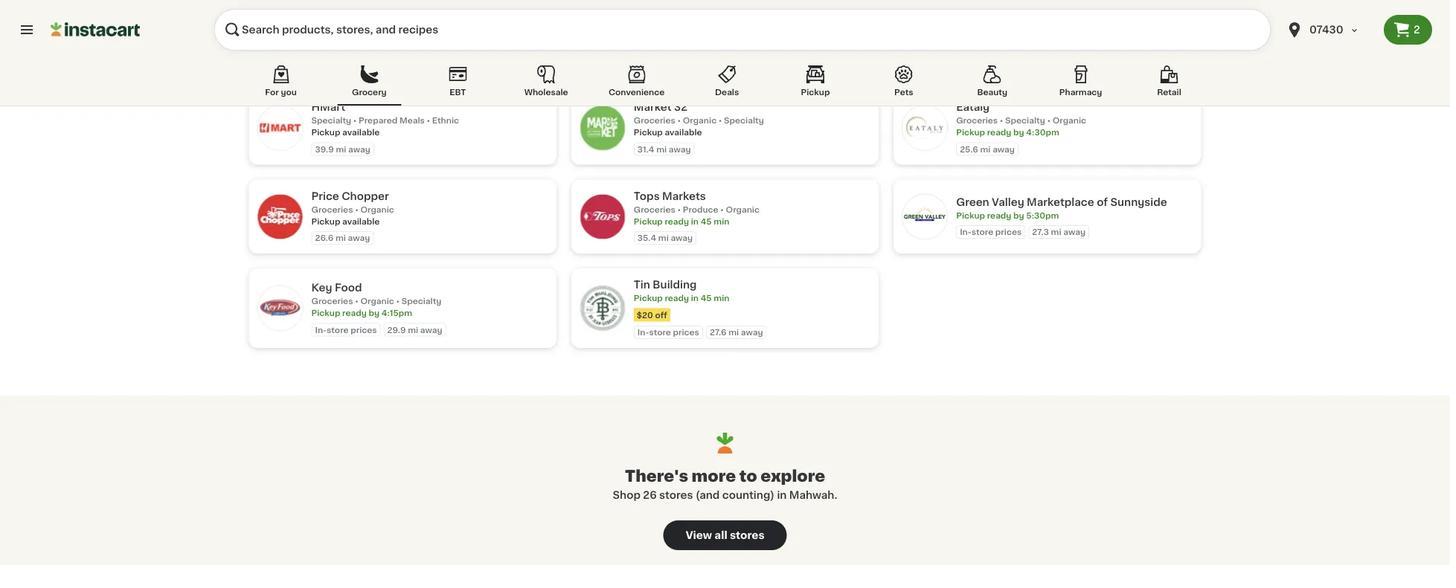 Task type: vqa. For each thing, say whether or not it's contained in the screenshot.
Produce to the right
yes



Task type: locate. For each thing, give the bounding box(es) containing it.
mi right 39.9
[[336, 145, 346, 153]]

in down building
[[691, 294, 699, 303]]

26.6
[[315, 234, 334, 242]]

there's more to explore shop 26 stores (and counting) in mahwah.
[[613, 468, 838, 501]]

convenience
[[609, 88, 665, 96]]

0 horizontal spatial stores
[[659, 490, 693, 501]]

groceries down aldi in the top of the page
[[311, 28, 353, 36]]

4:15pm
[[382, 309, 412, 317]]

produce up 9.5
[[360, 28, 396, 36]]

view all stores button
[[663, 521, 787, 551]]

available inside hmart specialty • prepared meals • ethnic pickup available
[[342, 128, 380, 137]]

specialty inside eataly groceries • specialty • organic pickup ready by 4:30pm
[[1005, 116, 1045, 125]]

in- down "key" on the left of the page
[[315, 326, 327, 334]]

in- for tin building
[[638, 329, 649, 337]]

stores inside there's more to explore shop 26 stores (and counting) in mahwah.
[[659, 490, 693, 501]]

market 32 groceries • organic • specialty pickup available
[[634, 102, 764, 137]]

1 vertical spatial produce
[[683, 205, 719, 214]]

07430
[[1310, 25, 1344, 35]]

pickup button
[[784, 63, 848, 106]]

in- down green
[[960, 228, 972, 236]]

25.6 mi away
[[960, 145, 1015, 153]]

0 vertical spatial ebt
[[352, 56, 369, 64]]

away for 39.9 mi away
[[348, 145, 370, 153]]

9.5
[[379, 56, 393, 64]]

away right 25.6
[[993, 145, 1015, 153]]

mi for 25.6
[[980, 145, 991, 153]]

in- down $20
[[638, 329, 649, 337]]

food
[[335, 283, 362, 293]]

groceries down price
[[311, 205, 353, 214]]

available up 26.6 mi away
[[342, 217, 380, 225]]

mi right 27.3
[[1051, 228, 1062, 236]]

store down green
[[972, 228, 994, 236]]

specialty inside key food groceries • organic • specialty pickup ready by 4:15pm
[[402, 297, 442, 305]]

groceries for key food
[[311, 297, 353, 305]]

groceries down "key" on the left of the page
[[311, 297, 353, 305]]

ebt inside button
[[450, 88, 466, 96]]

in down "explore"
[[777, 490, 787, 501]]

in-store prices down food
[[315, 326, 377, 334]]

0 vertical spatial in
[[691, 217, 699, 225]]

1 horizontal spatial produce
[[683, 205, 719, 214]]

groceries inside price chopper groceries • organic pickup available
[[311, 205, 353, 214]]

store for key food
[[327, 326, 349, 334]]

ready inside the "tops markets groceries • produce • organic pickup ready in 45 min"
[[665, 217, 689, 225]]

ready inside green valley marketplace of sunnyside pickup ready by 5:30pm
[[987, 211, 1012, 220]]

ethnic
[[432, 116, 459, 125]]

0 horizontal spatial produce
[[360, 28, 396, 36]]

prices left 27.6
[[673, 329, 700, 337]]

in inside there's more to explore shop 26 stores (and counting) in mahwah.
[[777, 490, 787, 501]]

of
[[1097, 197, 1108, 207]]

1 vertical spatial stores
[[730, 531, 765, 541]]

tin building pickup ready in 45 min
[[634, 280, 730, 303]]

by inside key food groceries • organic • specialty pickup ready by 4:15pm
[[369, 309, 380, 317]]

0 vertical spatial 45
[[701, 217, 712, 225]]

away right 31.4
[[669, 145, 691, 153]]

ready inside tin building pickup ready in 45 min
[[665, 294, 689, 303]]

prepared
[[359, 116, 398, 125]]

produce inside aldi groceries • produce • organic
[[360, 28, 396, 36]]

mi right 6.4
[[976, 56, 986, 64]]

pickup inside tin building pickup ready in 45 min
[[634, 294, 663, 303]]

in
[[691, 217, 699, 225], [691, 294, 699, 303], [777, 490, 787, 501]]

available down 32
[[665, 128, 702, 137]]

off
[[655, 311, 667, 319]]

beauty
[[977, 88, 1008, 96]]

groceries down tops
[[634, 205, 676, 214]]

to
[[740, 468, 757, 484]]

specialty up 4:15pm at the left
[[402, 297, 442, 305]]

in-
[[960, 228, 972, 236], [315, 326, 327, 334], [638, 329, 649, 337]]

explore
[[761, 468, 826, 484]]

0 horizontal spatial market
[[634, 102, 672, 112]]

by left the "4:30pm"
[[1014, 128, 1025, 137]]

specialty
[[311, 116, 351, 125], [724, 116, 764, 125], [1005, 116, 1045, 125], [402, 297, 442, 305]]

45 up 27.6
[[701, 294, 712, 303]]

view all stores link
[[663, 521, 787, 551]]

pickup inside green valley marketplace of sunnyside pickup ready by 5:30pm
[[956, 211, 985, 220]]

1 vertical spatial market
[[634, 102, 672, 112]]

1 horizontal spatial market
[[1012, 13, 1049, 23]]

ready up 35.4 mi away
[[665, 217, 689, 225]]

in inside the "tops markets groceries • produce • organic pickup ready in 45 min"
[[691, 217, 699, 225]]

available inside market 32 groceries • organic • specialty pickup available
[[665, 128, 702, 137]]

groceries inside market 32 groceries • organic • specialty pickup available
[[634, 116, 676, 125]]

store down the off
[[649, 329, 671, 337]]

ready
[[987, 128, 1012, 137], [987, 211, 1012, 220], [665, 217, 689, 225], [665, 294, 689, 303], [342, 309, 367, 317]]

in-store prices down the off
[[638, 329, 700, 337]]

leonard's
[[663, 13, 716, 23]]

0 horizontal spatial prices
[[351, 326, 377, 334]]

tin
[[634, 280, 650, 290]]

organic inside market 32 groceries • organic • specialty pickup available
[[683, 116, 717, 125]]

ebt left 9.5
[[352, 56, 369, 64]]

available for 32
[[665, 128, 702, 137]]

ready up 25.6 mi away
[[987, 128, 1012, 137]]

instacart image
[[51, 21, 140, 39]]

available inside price chopper groceries • organic pickup available
[[342, 217, 380, 225]]

in down markets
[[691, 217, 699, 225]]

grocery
[[352, 88, 387, 96]]

for you button
[[249, 63, 313, 106]]

2 horizontal spatial in-store prices
[[960, 228, 1022, 236]]

marketplace
[[1027, 197, 1095, 207]]

organic inside aldi groceries • produce • organic
[[404, 28, 437, 36]]

pharmacy
[[1060, 88, 1103, 96]]

ready down food
[[342, 309, 367, 317]]

specialty down deals
[[724, 116, 764, 125]]

mi for 31.4
[[657, 145, 667, 153]]

mi right 26.6
[[336, 234, 346, 242]]

2 min from the top
[[714, 294, 730, 303]]

mi right 27.6
[[729, 329, 739, 337]]

key food image
[[258, 286, 303, 331]]

specialty down hmart
[[311, 116, 351, 125]]

1 min from the top
[[714, 217, 730, 225]]

2 button
[[1384, 15, 1433, 45]]

39.9
[[315, 145, 334, 153]]

$20
[[637, 311, 653, 319]]

away down green valley marketplace of sunnyside pickup ready by 5:30pm
[[1064, 228, 1086, 236]]

groceries inside key food groceries • organic • specialty pickup ready by 4:15pm
[[311, 297, 353, 305]]

10.6 mi away
[[638, 56, 691, 64]]

tin building image
[[580, 286, 625, 331]]

min inside the "tops markets groceries • produce • organic pickup ready in 45 min"
[[714, 217, 730, 225]]

by inside eataly groceries • specialty • organic pickup ready by 4:30pm
[[1014, 128, 1025, 137]]

mi right 9.5
[[395, 56, 405, 64]]

the
[[956, 13, 977, 23]]

tops markets image
[[580, 194, 625, 239]]

produce down markets
[[683, 205, 719, 214]]

2 vertical spatial in
[[777, 490, 787, 501]]

green valley marketplace of sunnyside image
[[903, 194, 948, 239]]

0 vertical spatial stores
[[659, 490, 693, 501]]

27.3
[[1032, 228, 1049, 236]]

4:30pm
[[1027, 128, 1060, 137]]

1 vertical spatial ebt
[[450, 88, 466, 96]]

in for more
[[777, 490, 787, 501]]

2 horizontal spatial prices
[[996, 228, 1022, 236]]

0 vertical spatial produce
[[360, 28, 396, 36]]

mi
[[395, 56, 405, 64], [657, 56, 667, 64], [976, 56, 986, 64], [336, 145, 346, 153], [657, 145, 667, 153], [980, 145, 991, 153], [1051, 228, 1062, 236], [336, 234, 346, 242], [658, 234, 669, 242], [408, 326, 418, 334], [729, 329, 739, 337]]

by left 4:15pm at the left
[[369, 309, 380, 317]]

29.9
[[387, 326, 406, 334]]

•
[[355, 28, 359, 36], [398, 28, 402, 36], [353, 116, 357, 125], [427, 116, 430, 125], [678, 116, 681, 125], [719, 116, 722, 125], [1000, 116, 1003, 125], [1047, 116, 1051, 125], [355, 205, 359, 214], [678, 205, 681, 214], [721, 205, 724, 214], [355, 297, 359, 305], [396, 297, 400, 305]]

1 vertical spatial 45
[[701, 294, 712, 303]]

away for 9.5 mi away
[[407, 56, 429, 64]]

1 horizontal spatial stores
[[730, 531, 765, 541]]

green
[[956, 197, 990, 207]]

market 32 image
[[580, 105, 625, 150]]

35.4 mi away
[[638, 234, 693, 242]]

1 horizontal spatial prices
[[673, 329, 700, 337]]

groceries down eataly
[[956, 116, 998, 125]]

ready down building
[[665, 294, 689, 303]]

2 horizontal spatial store
[[972, 228, 994, 236]]

away right 9.5
[[407, 56, 429, 64]]

None search field
[[214, 9, 1271, 51]]

away for 31.4 mi away
[[669, 145, 691, 153]]

key food groceries • organic • specialty pickup ready by 4:15pm
[[311, 283, 442, 317]]

pets
[[895, 88, 914, 96]]

1 horizontal spatial store
[[649, 329, 671, 337]]

mi right 25.6
[[980, 145, 991, 153]]

ebt up ethnic
[[450, 88, 466, 96]]

stores right 26
[[659, 490, 693, 501]]

stores inside view all stores button
[[730, 531, 765, 541]]

0 horizontal spatial ebt
[[352, 56, 369, 64]]

1 horizontal spatial in-store prices
[[638, 329, 700, 337]]

groceries
[[311, 28, 353, 36], [634, 116, 676, 125], [956, 116, 998, 125], [311, 205, 353, 214], [634, 205, 676, 214], [311, 297, 353, 305]]

0 horizontal spatial in-store prices
[[315, 326, 377, 334]]

away down the prepared
[[348, 145, 370, 153]]

ready down valley
[[987, 211, 1012, 220]]

available
[[342, 128, 380, 137], [665, 128, 702, 137], [342, 217, 380, 225]]

ready inside eataly groceries • specialty • organic pickup ready by 4:30pm
[[987, 128, 1012, 137]]

45
[[701, 217, 712, 225], [701, 294, 712, 303]]

0 horizontal spatial in-
[[315, 326, 327, 334]]

prices down key food groceries • organic • specialty pickup ready by 4:15pm
[[351, 326, 377, 334]]

produce
[[360, 28, 396, 36], [683, 205, 719, 214]]

store
[[972, 228, 994, 236], [327, 326, 349, 334], [649, 329, 671, 337]]

1 vertical spatial by
[[1014, 211, 1025, 220]]

by inside green valley marketplace of sunnyside pickup ready by 5:30pm
[[1014, 211, 1025, 220]]

away down price chopper groceries • organic pickup available
[[348, 234, 370, 242]]

groceries down 32
[[634, 116, 676, 125]]

by down valley
[[1014, 211, 1025, 220]]

eataly image
[[903, 105, 948, 150]]

in-store prices down valley
[[960, 228, 1022, 236]]

45 down markets
[[701, 217, 712, 225]]

45 inside the "tops markets groceries • produce • organic pickup ready in 45 min"
[[701, 217, 712, 225]]

2 vertical spatial by
[[369, 309, 380, 317]]

mi right 31.4
[[657, 145, 667, 153]]

market right fresh
[[1012, 13, 1049, 23]]

prices down valley
[[996, 228, 1022, 236]]

07430 button
[[1277, 9, 1384, 51], [1286, 9, 1375, 51]]

1 vertical spatial in
[[691, 294, 699, 303]]

groceries inside the "tops markets groceries • produce • organic pickup ready in 45 min"
[[634, 205, 676, 214]]

away right 6.4
[[988, 56, 1010, 64]]

available down the prepared
[[342, 128, 380, 137]]

31.4
[[638, 145, 655, 153]]

1 horizontal spatial in-
[[638, 329, 649, 337]]

2 horizontal spatial in-
[[960, 228, 972, 236]]

in-store prices for tin building
[[638, 329, 700, 337]]

store for tin building
[[649, 329, 671, 337]]

organic inside the "tops markets groceries • produce • organic pickup ready in 45 min"
[[726, 205, 760, 214]]

mi for 27.6
[[729, 329, 739, 337]]

market down convenience on the left of the page
[[634, 102, 672, 112]]

away for 10.6 mi away
[[669, 56, 691, 64]]

green valley marketplace of sunnyside pickup ready by 5:30pm
[[956, 197, 1167, 220]]

away right 29.9
[[420, 326, 442, 334]]

stores right all
[[730, 531, 765, 541]]

6.4
[[960, 56, 974, 64]]

store down food
[[327, 326, 349, 334]]

prices for key food
[[351, 326, 377, 334]]

in-store prices
[[960, 228, 1022, 236], [315, 326, 377, 334], [638, 329, 700, 337]]

away right 10.6
[[669, 56, 691, 64]]

away right 27.6
[[741, 329, 763, 337]]

2 45 from the top
[[701, 294, 712, 303]]

accepts ebt
[[315, 56, 369, 64]]

39.9 mi away
[[315, 145, 370, 153]]

all
[[715, 531, 728, 541]]

mi right 29.9
[[408, 326, 418, 334]]

pickup inside market 32 groceries • organic • specialty pickup available
[[634, 128, 663, 137]]

0 vertical spatial min
[[714, 217, 730, 225]]

35.4
[[638, 234, 656, 242]]

1 45 from the top
[[701, 217, 712, 225]]

away down the "tops markets groceries • produce • organic pickup ready in 45 min"
[[671, 234, 693, 242]]

0 horizontal spatial store
[[327, 326, 349, 334]]

mi right 35.4
[[658, 234, 669, 242]]

for you
[[265, 88, 297, 96]]

organic inside price chopper groceries • organic pickup available
[[360, 205, 394, 214]]

away for 35.4 mi away
[[671, 234, 693, 242]]

building
[[653, 280, 697, 290]]

in inside tin building pickup ready in 45 min
[[691, 294, 699, 303]]

prices
[[996, 228, 1022, 236], [351, 326, 377, 334], [673, 329, 700, 337]]

32
[[674, 102, 688, 112]]

27.3 mi away
[[1032, 228, 1086, 236]]

0 vertical spatial by
[[1014, 128, 1025, 137]]

specialty up the "4:30pm"
[[1005, 116, 1045, 125]]

mi right 10.6
[[657, 56, 667, 64]]

1 horizontal spatial ebt
[[450, 88, 466, 96]]

1 vertical spatial min
[[714, 294, 730, 303]]

the fresh market
[[956, 13, 1049, 23]]



Task type: describe. For each thing, give the bounding box(es) containing it.
in for markets
[[691, 217, 699, 225]]

groceries for market 32
[[634, 116, 676, 125]]

produce inside the "tops markets groceries • produce • organic pickup ready in 45 min"
[[683, 205, 719, 214]]

retail
[[1157, 88, 1182, 96]]

price chopper groceries • organic pickup available
[[311, 191, 394, 225]]

mi for 39.9
[[336, 145, 346, 153]]

price
[[311, 191, 339, 201]]

mi for 6.4
[[976, 56, 986, 64]]

26.6 mi away
[[315, 234, 370, 242]]

wholesale
[[524, 88, 568, 96]]

tops markets groceries • produce • organic pickup ready in 45 min
[[634, 191, 760, 225]]

shop
[[613, 490, 641, 501]]

pickup inside price chopper groceries • organic pickup available
[[311, 217, 340, 225]]

hmart image
[[258, 105, 303, 150]]

pickup inside the "tops markets groceries • produce • organic pickup ready in 45 min"
[[634, 217, 663, 225]]

6.4 mi away
[[960, 56, 1010, 64]]

10.6
[[638, 56, 655, 64]]

$20 off
[[637, 311, 667, 319]]

5:30pm
[[1027, 211, 1059, 220]]

9.5 mi away
[[379, 56, 429, 64]]

chopper
[[342, 191, 389, 201]]

prices for tin building
[[673, 329, 700, 337]]

in- for key food
[[315, 326, 327, 334]]

there's
[[625, 468, 688, 484]]

eataly
[[956, 102, 990, 112]]

organic inside eataly groceries • specialty • organic pickup ready by 4:30pm
[[1053, 116, 1087, 125]]

pickup inside eataly groceries • specialty • organic pickup ready by 4:30pm
[[956, 128, 985, 137]]

pickup inside button
[[801, 88, 830, 96]]

more
[[692, 468, 736, 484]]

grocery button
[[337, 63, 401, 106]]

mi for 29.9
[[408, 326, 418, 334]]

pharmacy button
[[1049, 63, 1113, 106]]

away for 27.3 mi away
[[1064, 228, 1086, 236]]

aldi groceries • produce • organic
[[311, 13, 437, 36]]

accepts
[[315, 56, 350, 64]]

Search field
[[214, 9, 1271, 51]]

you
[[281, 88, 297, 96]]

retail button
[[1138, 63, 1202, 106]]

mi for 9.5
[[395, 56, 405, 64]]

hmart specialty • prepared meals • ethnic pickup available
[[311, 102, 459, 137]]

groceries for tops markets
[[634, 205, 676, 214]]

31.4 mi away
[[638, 145, 691, 153]]

stew
[[634, 13, 661, 23]]

sunnyside
[[1111, 197, 1167, 207]]

price chopper image
[[258, 194, 303, 239]]

mi for 35.4
[[658, 234, 669, 242]]

26
[[643, 490, 657, 501]]

available for specialty
[[342, 128, 380, 137]]

2
[[1414, 25, 1421, 35]]

deals button
[[695, 63, 759, 106]]

view all stores
[[686, 531, 765, 541]]

pickup inside hmart specialty • prepared meals • ethnic pickup available
[[311, 128, 340, 137]]

groceries inside eataly groceries • specialty • organic pickup ready by 4:30pm
[[956, 116, 998, 125]]

1 07430 button from the left
[[1277, 9, 1384, 51]]

organic inside key food groceries • organic • specialty pickup ready by 4:15pm
[[360, 297, 394, 305]]

counting)
[[722, 490, 775, 501]]

pickup inside key food groceries • organic • specialty pickup ready by 4:15pm
[[311, 309, 340, 317]]

specialty inside hmart specialty • prepared meals • ethnic pickup available
[[311, 116, 351, 125]]

mahwah.
[[789, 490, 838, 501]]

markets
[[662, 191, 706, 201]]

(and
[[696, 490, 720, 501]]

away for 6.4 mi away
[[988, 56, 1010, 64]]

key
[[311, 283, 332, 293]]

27.6 mi away
[[710, 329, 763, 337]]

• inside price chopper groceries • organic pickup available
[[355, 205, 359, 214]]

groceries inside aldi groceries • produce • organic
[[311, 28, 353, 36]]

market inside market 32 groceries • organic • specialty pickup available
[[634, 102, 672, 112]]

29.9 mi away
[[387, 326, 442, 334]]

0 vertical spatial market
[[1012, 13, 1049, 23]]

pets button
[[872, 63, 936, 106]]

25.6
[[960, 145, 978, 153]]

in-store prices for key food
[[315, 326, 377, 334]]

away for 29.9 mi away
[[420, 326, 442, 334]]

mi for 27.3
[[1051, 228, 1062, 236]]

tops
[[634, 191, 660, 201]]

specialty inside market 32 groceries • organic • specialty pickup available
[[724, 116, 764, 125]]

groceries for price chopper
[[311, 205, 353, 214]]

stew leonard's
[[634, 13, 716, 23]]

fresh
[[979, 13, 1009, 23]]

45 inside tin building pickup ready in 45 min
[[701, 294, 712, 303]]

wholesale button
[[514, 63, 578, 106]]

away for 26.6 mi away
[[348, 234, 370, 242]]

min inside tin building pickup ready in 45 min
[[714, 294, 730, 303]]

27.6
[[710, 329, 727, 337]]

away for 27.6 mi away
[[741, 329, 763, 337]]

convenience button
[[603, 63, 671, 106]]

shop categories tab list
[[249, 63, 1202, 106]]

2 07430 button from the left
[[1286, 9, 1375, 51]]

beauty button
[[961, 63, 1025, 106]]

valley
[[992, 197, 1025, 207]]

deals
[[715, 88, 739, 96]]

view
[[686, 531, 712, 541]]

meals
[[400, 116, 425, 125]]

away for 25.6 mi away
[[993, 145, 1015, 153]]

mi for 26.6
[[336, 234, 346, 242]]

ready inside key food groceries • organic • specialty pickup ready by 4:15pm
[[342, 309, 367, 317]]

ebt button
[[426, 63, 490, 106]]

eataly groceries • specialty • organic pickup ready by 4:30pm
[[956, 102, 1087, 137]]

mi for 10.6
[[657, 56, 667, 64]]



